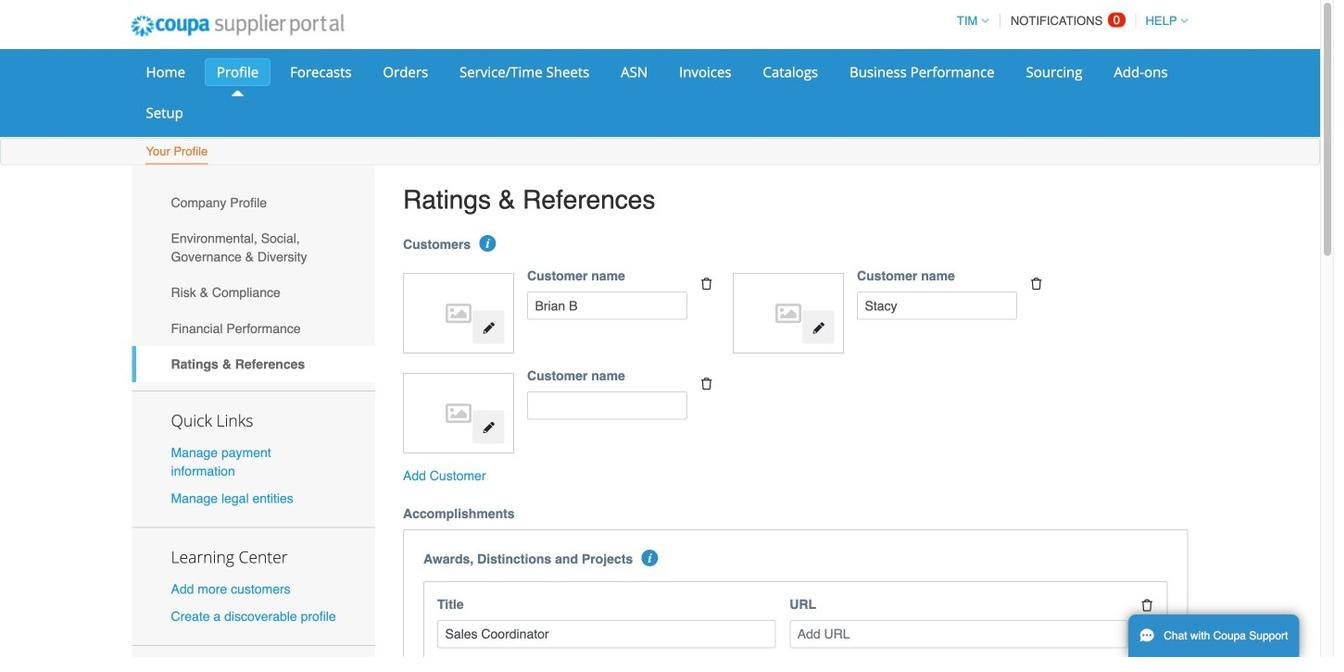 Task type: locate. For each thing, give the bounding box(es) containing it.
Add URL text field
[[790, 621, 1128, 649]]

logo image
[[413, 283, 505, 344], [742, 283, 834, 344], [413, 383, 505, 444]]

None text field
[[527, 292, 687, 320], [527, 392, 687, 420], [527, 292, 687, 320], [527, 392, 687, 420]]

navigation
[[949, 3, 1188, 39]]

coupa supplier portal image
[[118, 3, 357, 49]]

additional information image
[[642, 550, 658, 567]]

change image image
[[482, 322, 495, 335], [812, 322, 825, 335], [482, 422, 495, 435]]

None text field
[[857, 292, 1017, 320]]



Task type: vqa. For each thing, say whether or not it's contained in the screenshot.
'All Public'
no



Task type: describe. For each thing, give the bounding box(es) containing it.
additional information image
[[479, 235, 496, 252]]

Add title text field
[[437, 621, 776, 649]]



